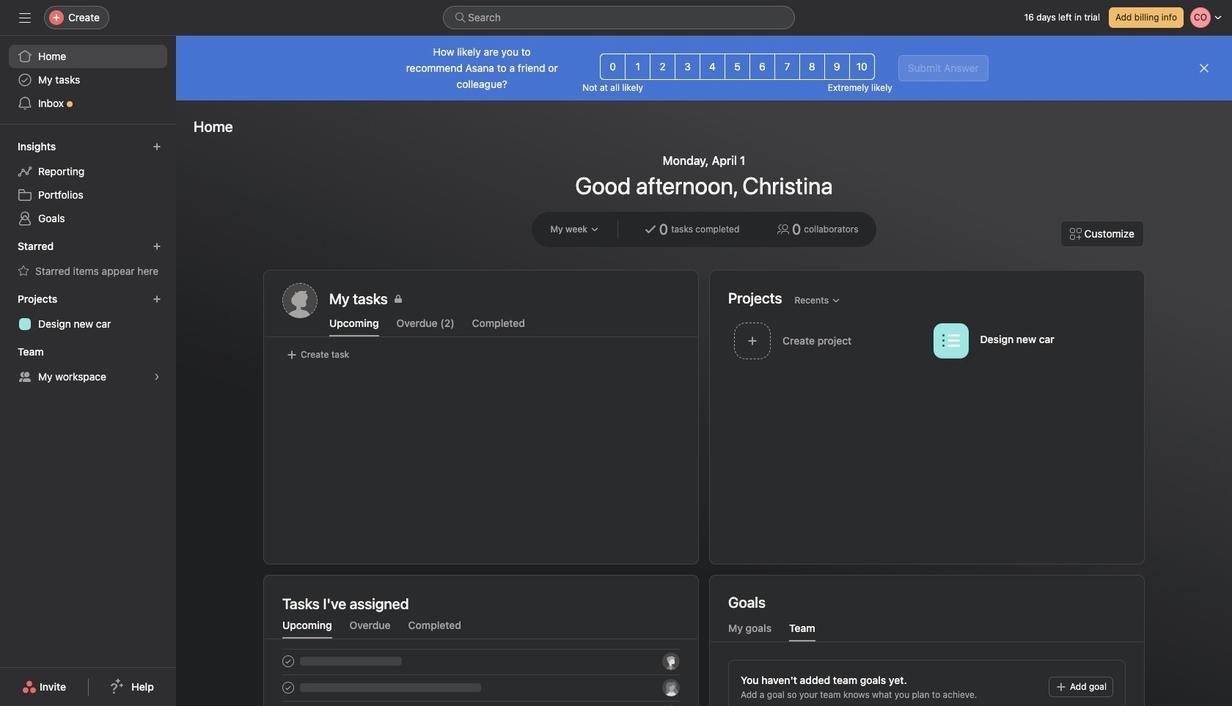 Task type: vqa. For each thing, say whether or not it's contained in the screenshot.
Add subject text box
no



Task type: locate. For each thing, give the bounding box(es) containing it.
insights element
[[0, 134, 176, 233]]

add profile photo image
[[283, 283, 318, 318]]

global element
[[0, 36, 176, 124]]

None radio
[[625, 54, 651, 80], [775, 54, 800, 80], [800, 54, 825, 80], [850, 54, 875, 80], [625, 54, 651, 80], [775, 54, 800, 80], [800, 54, 825, 80], [850, 54, 875, 80]]

option group
[[600, 54, 875, 80]]

teams element
[[0, 339, 176, 392]]

list image
[[943, 332, 960, 350]]

list item
[[729, 318, 928, 363]]

projects element
[[0, 286, 176, 339]]

list box
[[443, 6, 795, 29]]

None radio
[[600, 54, 626, 80], [650, 54, 676, 80], [675, 54, 701, 80], [700, 54, 726, 80], [725, 54, 751, 80], [750, 54, 776, 80], [825, 54, 850, 80], [600, 54, 626, 80], [650, 54, 676, 80], [675, 54, 701, 80], [700, 54, 726, 80], [725, 54, 751, 80], [750, 54, 776, 80], [825, 54, 850, 80]]

new project or portfolio image
[[153, 295, 161, 304]]



Task type: describe. For each thing, give the bounding box(es) containing it.
hide sidebar image
[[19, 12, 31, 23]]

new insights image
[[153, 142, 161, 151]]

starred element
[[0, 233, 176, 286]]

add items to starred image
[[153, 242, 161, 251]]

dismiss image
[[1199, 62, 1211, 74]]

see details, my workspace image
[[153, 373, 161, 382]]



